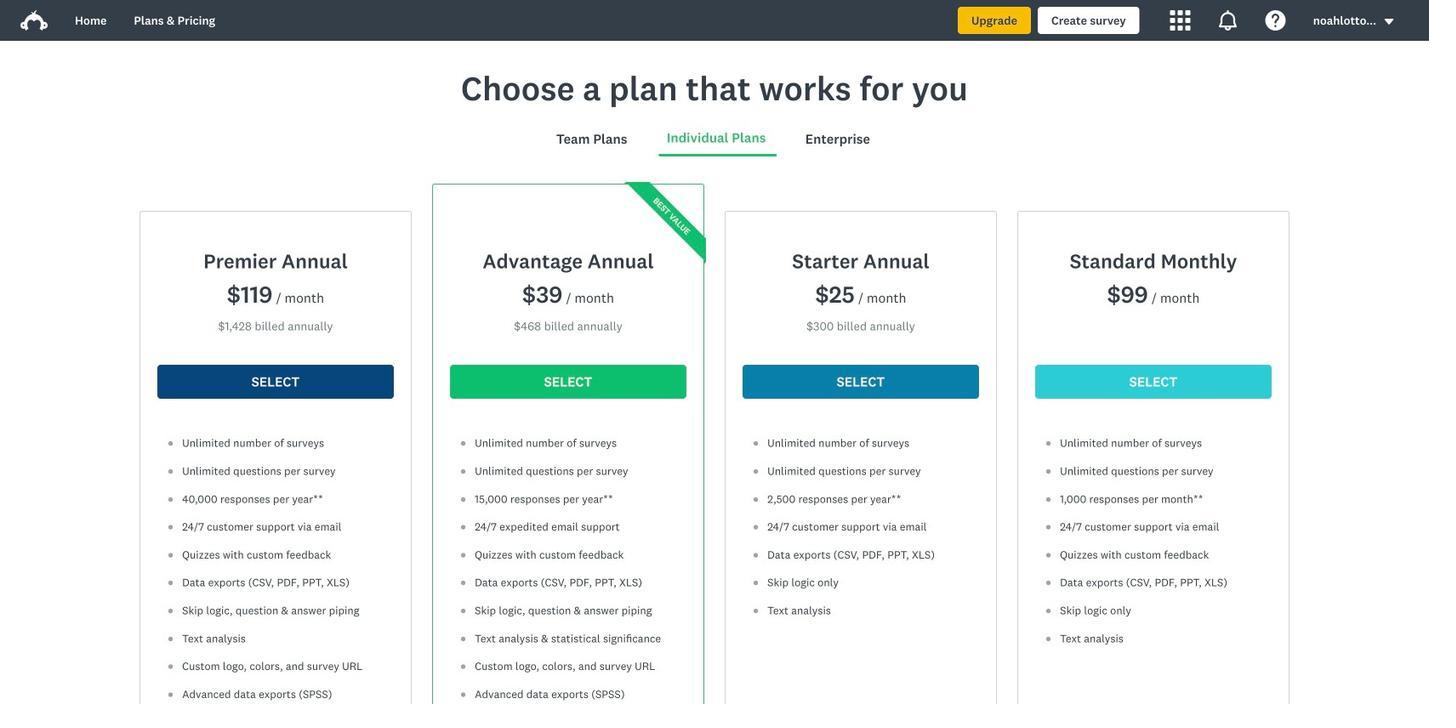 Task type: vqa. For each thing, say whether or not it's contained in the screenshot.
Search for questions text box
no



Task type: describe. For each thing, give the bounding box(es) containing it.
2 brand logo image from the top
[[20, 10, 48, 31]]

1 brand logo image from the top
[[20, 7, 48, 34]]



Task type: locate. For each thing, give the bounding box(es) containing it.
help icon image
[[1266, 10, 1287, 31]]

products icon image
[[1171, 10, 1191, 31], [1171, 10, 1191, 31]]

notification center icon image
[[1219, 10, 1239, 31]]

dropdown arrow icon image
[[1384, 16, 1396, 28], [1385, 19, 1394, 25]]

brand logo image
[[20, 7, 48, 34], [20, 10, 48, 31]]



